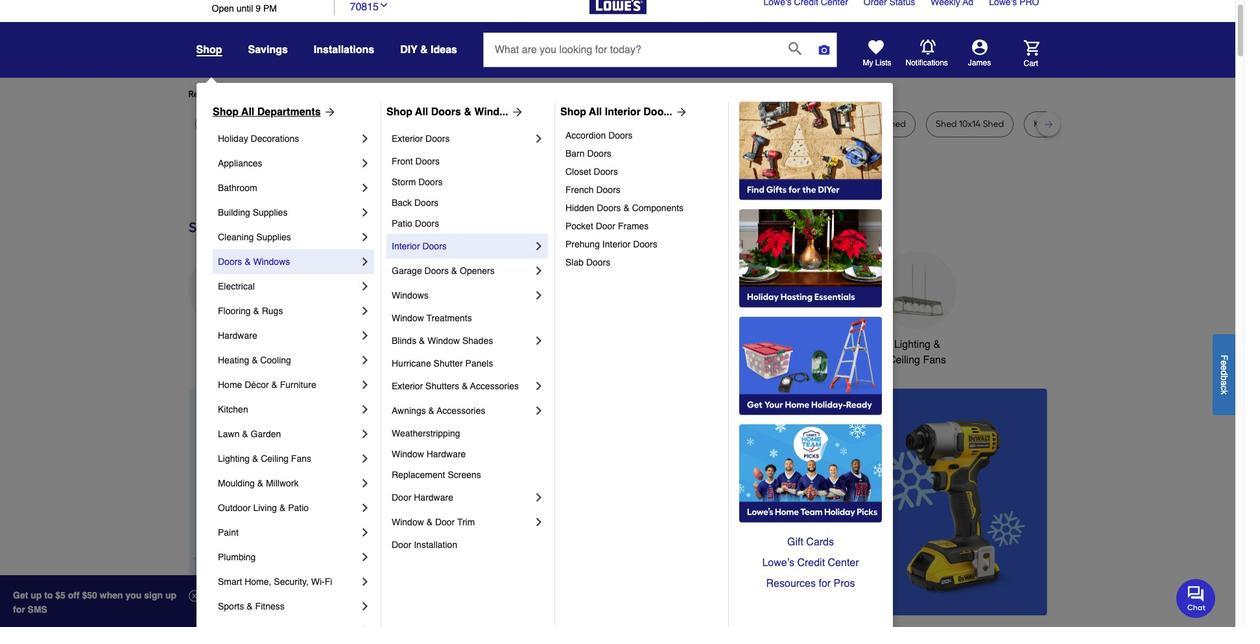 Task type: locate. For each thing, give the bounding box(es) containing it.
0 horizontal spatial shop
[[213, 106, 239, 118]]

1 e from the top
[[1220, 361, 1230, 366]]

french doors
[[566, 185, 621, 195]]

e up the d
[[1220, 361, 1230, 366]]

shop up 'door'
[[387, 106, 413, 118]]

exterior down 'door'
[[392, 134, 423, 144]]

sports & fitness link
[[218, 595, 359, 619]]

for up departments
[[293, 89, 305, 100]]

accessories up weatherstripping link
[[437, 406, 486, 416]]

kitchen inside button
[[486, 339, 521, 351]]

1 horizontal spatial windows
[[392, 291, 429, 301]]

components
[[632, 203, 684, 213]]

chevron right image for door hardware
[[533, 492, 546, 505]]

1 horizontal spatial shop
[[387, 106, 413, 118]]

1 horizontal spatial arrow right image
[[508, 106, 524, 119]]

2 horizontal spatial all
[[589, 106, 602, 118]]

chevron right image for appliances
[[359, 157, 372, 170]]

3 shed from the left
[[936, 119, 957, 130]]

hidden doors & components
[[566, 203, 684, 213]]

sms
[[28, 605, 47, 616]]

1 arrow right image from the left
[[321, 106, 336, 119]]

interior down patio doors
[[392, 241, 420, 252]]

arrow right image inside shop all departments link
[[321, 106, 336, 119]]

doors down storm doors at left
[[415, 198, 439, 208]]

lawn mower
[[205, 119, 258, 130]]

shop all doors & wind... link
[[387, 104, 524, 120]]

savings
[[248, 44, 288, 56]]

heating & cooling link
[[218, 348, 359, 373]]

shed left 10x14
[[936, 119, 957, 130]]

chevron right image
[[359, 157, 372, 170], [359, 206, 372, 219], [359, 231, 372, 244], [359, 256, 372, 269], [359, 280, 372, 293], [533, 289, 546, 302], [359, 305, 372, 318], [359, 330, 372, 342], [533, 335, 546, 348], [359, 379, 372, 392], [533, 380, 546, 393], [359, 403, 372, 416], [533, 405, 546, 418], [359, 453, 372, 466], [359, 502, 372, 515], [533, 516, 546, 529], [359, 527, 372, 540], [359, 551, 372, 564], [359, 601, 372, 614], [359, 625, 372, 628]]

all up accordion doors
[[589, 106, 602, 118]]

doors for exterior doors
[[426, 134, 450, 144]]

doors down cleaning
[[218, 257, 242, 267]]

supplies up "doors & windows" link
[[256, 232, 291, 243]]

1 horizontal spatial home
[[820, 339, 848, 351]]

decorations down christmas
[[397, 355, 452, 366]]

chevron right image for exterior doors
[[533, 132, 546, 145]]

blinds & window shades
[[392, 336, 493, 346]]

appliances down holiday
[[218, 158, 262, 169]]

outdoor
[[218, 503, 251, 514]]

accessories down panels
[[470, 381, 519, 392]]

1 horizontal spatial fans
[[923, 355, 946, 366]]

fitness
[[255, 602, 285, 612]]

1 horizontal spatial ceiling
[[889, 355, 920, 366]]

0 vertical spatial lighting & ceiling fans
[[889, 339, 946, 366]]

quikrete
[[613, 119, 648, 130]]

1 vertical spatial windows
[[392, 291, 429, 301]]

1 vertical spatial decorations
[[397, 355, 452, 366]]

door down replacement
[[392, 493, 411, 503]]

barn doors
[[566, 149, 612, 159]]

0 vertical spatial kitchen
[[486, 339, 521, 351]]

0 vertical spatial smart
[[790, 339, 817, 351]]

chevron right image for cleaning supplies
[[359, 231, 372, 244]]

0 horizontal spatial fans
[[291, 454, 311, 464]]

up to 50 percent off select tools and accessories. image
[[419, 389, 1047, 616]]

3 arrow right image from the left
[[673, 106, 688, 119]]

doors for garage doors & openers
[[425, 266, 449, 276]]

all for doors
[[415, 106, 428, 118]]

outdoor
[[786, 119, 821, 130]]

2 horizontal spatial arrow right image
[[673, 106, 688, 119]]

window inside 'link'
[[392, 313, 424, 324]]

1 you from the left
[[307, 89, 322, 100]]

1 vertical spatial fans
[[291, 454, 311, 464]]

lighting & ceiling fans button
[[879, 252, 956, 368]]

you
[[125, 591, 142, 601]]

2 exterior from the top
[[392, 381, 423, 392]]

interior down shop 25 days of deals by category image
[[602, 239, 631, 250]]

0 horizontal spatial windows
[[253, 257, 290, 267]]

1 vertical spatial bathroom
[[698, 339, 743, 351]]

home
[[820, 339, 848, 351], [218, 380, 242, 391]]

1 horizontal spatial patio
[[392, 219, 413, 229]]

up left 'to'
[[31, 591, 42, 601]]

recommended searches for you
[[188, 89, 322, 100]]

my lists link
[[863, 40, 892, 68]]

& inside "link"
[[451, 266, 457, 276]]

chat invite button image
[[1177, 579, 1216, 619]]

recommended searches for you heading
[[188, 88, 1047, 101]]

shed left outdoor
[[762, 119, 784, 130]]

0 horizontal spatial decorations
[[251, 134, 299, 144]]

doors up hidden doors & components
[[596, 185, 621, 195]]

1 horizontal spatial you
[[422, 89, 437, 100]]

windows inside "doors & windows" link
[[253, 257, 290, 267]]

1 vertical spatial supplies
[[256, 232, 291, 243]]

lowe's home improvement logo image
[[589, 0, 646, 30]]

for left pros
[[819, 579, 831, 590]]

0 vertical spatial home
[[820, 339, 848, 351]]

0 horizontal spatial you
[[307, 89, 322, 100]]

0 vertical spatial lighting
[[894, 339, 931, 351]]

lawn & garden
[[218, 429, 281, 440]]

home inside button
[[820, 339, 848, 351]]

3 shop from the left
[[560, 106, 586, 118]]

decorations inside button
[[397, 355, 452, 366]]

gift cards
[[787, 537, 834, 549]]

1 vertical spatial lighting & ceiling fans
[[218, 454, 311, 464]]

camera image
[[818, 43, 831, 56]]

shed for shed
[[885, 119, 906, 130]]

1 shed from the left
[[762, 119, 784, 130]]

2 shed from the left
[[885, 119, 906, 130]]

scroll to item #2 element
[[698, 591, 732, 599]]

1 vertical spatial patio
[[288, 503, 309, 514]]

chevron right image for kitchen
[[359, 403, 372, 416]]

all up the door interior
[[415, 106, 428, 118]]

bathroom link
[[218, 176, 359, 200]]

0 horizontal spatial lighting
[[218, 454, 250, 464]]

0 vertical spatial patio
[[392, 219, 413, 229]]

wallpaper
[[329, 119, 372, 130]]

hardware down replacement screens
[[414, 493, 453, 503]]

prehung
[[566, 239, 600, 250]]

garage
[[392, 266, 422, 276]]

accordion doors
[[566, 130, 633, 141]]

1 vertical spatial ceiling
[[261, 454, 289, 464]]

0 horizontal spatial bathroom
[[218, 183, 257, 193]]

arrow right image left toilet
[[508, 106, 524, 119]]

chevron right image for interior doors
[[533, 240, 546, 253]]

1 horizontal spatial lighting & ceiling fans
[[889, 339, 946, 366]]

lawn
[[218, 429, 240, 440]]

awnings & accessories
[[392, 406, 486, 416]]

shed for shed outdoor storage
[[762, 119, 784, 130]]

chevron right image for holiday decorations
[[359, 132, 372, 145]]

2 all from the left
[[415, 106, 428, 118]]

0 vertical spatial exterior
[[392, 134, 423, 144]]

f e e d b a c k button
[[1213, 334, 1236, 416]]

patio doors link
[[392, 213, 546, 234]]

faucets
[[523, 339, 560, 351]]

lowe's credit center link
[[739, 553, 882, 574]]

1 horizontal spatial smart
[[790, 339, 817, 351]]

1 horizontal spatial decorations
[[397, 355, 452, 366]]

chevron right image for building supplies
[[359, 206, 372, 219]]

storm doors
[[392, 177, 443, 187]]

living
[[253, 503, 277, 514]]

0 horizontal spatial up
[[31, 591, 42, 601]]

arrow right image down more
[[321, 106, 336, 119]]

exterior down 'hurricane'
[[392, 381, 423, 392]]

1 vertical spatial lighting
[[218, 454, 250, 464]]

all for interior
[[589, 106, 602, 118]]

bathroom
[[218, 183, 257, 193], [698, 339, 743, 351]]

hardware down flooring
[[218, 331, 257, 341]]

doors up french doors
[[594, 167, 618, 177]]

pros
[[834, 579, 855, 590]]

0 horizontal spatial all
[[241, 106, 254, 118]]

windows down garage
[[392, 291, 429, 301]]

cart
[[1024, 59, 1039, 68]]

barn doors link
[[566, 145, 719, 163]]

lowe's home improvement lists image
[[868, 40, 884, 55]]

appliances up heating
[[202, 339, 253, 351]]

storage
[[823, 119, 855, 130]]

1 up from the left
[[31, 591, 42, 601]]

doors for closet doors
[[594, 167, 618, 177]]

1 vertical spatial exterior
[[392, 381, 423, 392]]

hardware for window hardware
[[427, 450, 466, 460]]

decorations for holiday
[[251, 134, 299, 144]]

shop up toilet
[[560, 106, 586, 118]]

shop for shop all doors & wind...
[[387, 106, 413, 118]]

cleaning
[[218, 232, 254, 243]]

0 vertical spatial appliances
[[218, 158, 262, 169]]

None search field
[[483, 32, 837, 79]]

exterior doors link
[[392, 126, 533, 151]]

window for treatments
[[392, 313, 424, 324]]

shed right storage
[[885, 119, 906, 130]]

lighting inside button
[[894, 339, 931, 351]]

you for more suggestions for you
[[422, 89, 437, 100]]

doors up garage doors & openers
[[423, 241, 447, 252]]

resources for pros
[[766, 579, 855, 590]]

you
[[307, 89, 322, 100], [422, 89, 437, 100]]

1 vertical spatial appliances
[[202, 339, 253, 351]]

pm
[[263, 3, 277, 14]]

0 vertical spatial bathroom
[[218, 183, 257, 193]]

front
[[392, 156, 413, 167]]

weatherstripping link
[[392, 424, 546, 444]]

christmas
[[401, 339, 448, 351]]

all up mower
[[241, 106, 254, 118]]

diy & ideas
[[400, 44, 457, 56]]

kitchen up panels
[[486, 339, 521, 351]]

0 horizontal spatial patio
[[288, 503, 309, 514]]

lighting & ceiling fans link
[[218, 447, 359, 472]]

supplies inside cleaning supplies link
[[256, 232, 291, 243]]

windows down cleaning supplies link
[[253, 257, 290, 267]]

patio down moulding & millwork link
[[288, 503, 309, 514]]

door left installation
[[392, 540, 411, 551]]

supplies for building supplies
[[253, 208, 288, 218]]

doors for storm doors
[[419, 177, 443, 187]]

1 vertical spatial hardware
[[427, 450, 466, 460]]

doors up pocket door frames
[[597, 203, 621, 213]]

doors down quikrete
[[609, 130, 633, 141]]

lighting & ceiling fans inside button
[[889, 339, 946, 366]]

1 vertical spatial accessories
[[437, 406, 486, 416]]

refrigerator
[[483, 119, 532, 130]]

smart inside button
[[790, 339, 817, 351]]

$5
[[55, 591, 65, 601]]

supplies up cleaning supplies
[[253, 208, 288, 218]]

arrow right image
[[321, 106, 336, 119], [508, 106, 524, 119], [673, 106, 688, 119]]

hardware up replacement screens
[[427, 450, 466, 460]]

2 arrow right image from the left
[[508, 106, 524, 119]]

3 all from the left
[[589, 106, 602, 118]]

doors down accordion doors
[[587, 149, 612, 159]]

0 horizontal spatial lighting & ceiling fans
[[218, 454, 311, 464]]

doors up slab doors link at the top of the page
[[633, 239, 658, 250]]

0 horizontal spatial kitchen
[[218, 405, 248, 415]]

more suggestions for you
[[332, 89, 437, 100]]

doors down prehung interior doors
[[586, 258, 611, 268]]

1 horizontal spatial up
[[165, 591, 176, 601]]

for down the get
[[13, 605, 25, 616]]

arrow right image for shop all departments
[[321, 106, 336, 119]]

awnings
[[392, 406, 426, 416]]

1 shop from the left
[[213, 106, 239, 118]]

smart
[[790, 339, 817, 351], [218, 577, 242, 588]]

1 vertical spatial home
[[218, 380, 242, 391]]

0 vertical spatial decorations
[[251, 134, 299, 144]]

chevron right image for hardware
[[359, 330, 372, 342]]

2 shop from the left
[[387, 106, 413, 118]]

4 shed from the left
[[983, 119, 1004, 130]]

chevron down image
[[379, 0, 389, 10]]

smart home button
[[780, 252, 858, 353]]

2 vertical spatial hardware
[[414, 493, 453, 503]]

resources for pros link
[[739, 574, 882, 595]]

2 you from the left
[[422, 89, 437, 100]]

doors up storm doors at left
[[416, 156, 440, 167]]

window up blinds
[[392, 313, 424, 324]]

chevron right image for garage doors & openers
[[533, 265, 546, 278]]

0 vertical spatial fans
[[923, 355, 946, 366]]

credit
[[797, 558, 825, 570]]

smart for smart home
[[790, 339, 817, 351]]

searches
[[253, 89, 291, 100]]

arrow right image inside shop all interior doo... link
[[673, 106, 688, 119]]

window for hardware
[[392, 450, 424, 460]]

lowe's home team holiday picks. image
[[739, 425, 882, 523]]

shop for shop all interior doo...
[[560, 106, 586, 118]]

2 horizontal spatial shop
[[560, 106, 586, 118]]

patio down the back
[[392, 219, 413, 229]]

pocket door frames link
[[566, 217, 719, 235]]

shop all doors & wind...
[[387, 106, 508, 118]]

fans inside lighting & ceiling fans
[[923, 355, 946, 366]]

1 vertical spatial kitchen
[[218, 405, 248, 415]]

exterior shutters & accessories
[[392, 381, 519, 392]]

doors right garage
[[425, 266, 449, 276]]

screens
[[448, 470, 481, 481]]

arrow right image left board
[[673, 106, 688, 119]]

chevron right image for exterior shutters & accessories
[[533, 380, 546, 393]]

window up door installation
[[392, 518, 424, 528]]

0 horizontal spatial smart
[[218, 577, 242, 588]]

shop for shop all departments
[[213, 106, 239, 118]]

e up b
[[1220, 366, 1230, 371]]

doors down the interior
[[426, 134, 450, 144]]

shed right 10x14
[[983, 119, 1004, 130]]

0 vertical spatial windows
[[253, 257, 290, 267]]

board
[[708, 119, 733, 130]]

shades
[[462, 336, 493, 346]]

heating
[[218, 355, 249, 366]]

shop up lawn mower
[[213, 106, 239, 118]]

hurricane
[[392, 359, 431, 369]]

hardware
[[218, 331, 257, 341], [427, 450, 466, 460], [414, 493, 453, 503]]

chevron right image for paint
[[359, 527, 372, 540]]

doors for accordion doors
[[609, 130, 633, 141]]

shutter
[[434, 359, 463, 369]]

up right sign
[[165, 591, 176, 601]]

door
[[596, 221, 616, 232], [392, 493, 411, 503], [435, 518, 455, 528], [392, 540, 411, 551]]

all for departments
[[241, 106, 254, 118]]

supplies inside building supplies link
[[253, 208, 288, 218]]

kitchen up lawn
[[218, 405, 248, 415]]

savings button
[[248, 38, 288, 62]]

kitchen faucets button
[[484, 252, 562, 353]]

moulding & millwork link
[[218, 472, 359, 496]]

1 all from the left
[[241, 106, 254, 118]]

1 exterior from the top
[[392, 134, 423, 144]]

k
[[1220, 390, 1230, 395]]

smart for smart home, security, wi-fi
[[218, 577, 242, 588]]

decorations down "peel"
[[251, 134, 299, 144]]

building supplies link
[[218, 200, 359, 225]]

doors for slab doors
[[586, 258, 611, 268]]

window up replacement
[[392, 450, 424, 460]]

0 vertical spatial ceiling
[[889, 355, 920, 366]]

doors down back doors
[[415, 219, 439, 229]]

0 vertical spatial supplies
[[253, 208, 288, 218]]

doors inside "link"
[[425, 266, 449, 276]]

1 horizontal spatial lighting
[[894, 339, 931, 351]]

closet doors link
[[566, 163, 719, 181]]

christmas decorations
[[397, 339, 452, 366]]

security,
[[274, 577, 309, 588]]

doors down front doors
[[419, 177, 443, 187]]

1 horizontal spatial bathroom
[[698, 339, 743, 351]]

more
[[332, 89, 353, 100]]

shop
[[196, 44, 222, 56]]

window hardware link
[[392, 444, 546, 465]]

chevron right image for blinds & window shades
[[533, 335, 546, 348]]

0 horizontal spatial arrow right image
[[321, 106, 336, 119]]

e
[[1220, 361, 1230, 366], [1220, 366, 1230, 371]]

you left more
[[307, 89, 322, 100]]

arrow right image inside shop all doors & wind... link
[[508, 106, 524, 119]]

1 horizontal spatial all
[[415, 106, 428, 118]]

you up shop all doors & wind...
[[422, 89, 437, 100]]

1 vertical spatial smart
[[218, 577, 242, 588]]

chevron right image
[[359, 132, 372, 145], [533, 132, 546, 145], [359, 182, 372, 195], [533, 240, 546, 253], [533, 265, 546, 278], [359, 354, 372, 367], [359, 428, 372, 441], [359, 477, 372, 490], [533, 492, 546, 505], [359, 576, 372, 589]]

1 horizontal spatial kitchen
[[486, 339, 521, 351]]

find gifts for the diyer. image
[[739, 102, 882, 200]]

resources
[[766, 579, 816, 590]]



Task type: describe. For each thing, give the bounding box(es) containing it.
2 up from the left
[[165, 591, 176, 601]]

notifications
[[906, 58, 948, 67]]

gift cards link
[[739, 533, 882, 553]]

slab
[[566, 258, 584, 268]]

2 e from the top
[[1220, 366, 1230, 371]]

doors for front doors
[[416, 156, 440, 167]]

interior doors link
[[392, 234, 533, 259]]

exterior doors
[[392, 134, 450, 144]]

chevron right image for outdoor living & patio
[[359, 502, 372, 515]]

home décor & furniture link
[[218, 373, 359, 398]]

exterior for exterior shutters & accessories
[[392, 381, 423, 392]]

bathroom inside button
[[698, 339, 743, 351]]

shop all interior doo...
[[560, 106, 673, 118]]

james
[[968, 58, 991, 67]]

& inside lighting & ceiling fans
[[934, 339, 941, 351]]

chevron right image for bathroom
[[359, 182, 372, 195]]

Search Query text field
[[484, 33, 778, 67]]

slab doors
[[566, 258, 611, 268]]

heating & cooling
[[218, 355, 291, 366]]

fans inside lighting & ceiling fans link
[[291, 454, 311, 464]]

trim
[[457, 518, 475, 528]]

plumbing link
[[218, 546, 359, 570]]

chevron right image for home décor & furniture
[[359, 379, 372, 392]]

arrow right image for shop all interior doo...
[[673, 106, 688, 119]]

toilet
[[562, 119, 583, 130]]

back doors link
[[392, 193, 546, 213]]

chevron right image for windows
[[533, 289, 546, 302]]

interior inside 'link'
[[602, 239, 631, 250]]

door hardware
[[392, 493, 453, 503]]

kitchen for kitchen faucets
[[486, 339, 521, 351]]

blinds & window shades link
[[392, 329, 533, 354]]

chevron right image for smart home, security, wi-fi
[[359, 576, 372, 589]]

holiday hosting essentials. image
[[739, 210, 882, 308]]

doors for french doors
[[596, 185, 621, 195]]

french
[[566, 185, 594, 195]]

kitchen faucets
[[486, 339, 560, 351]]

doo...
[[644, 106, 673, 118]]

home décor & furniture
[[218, 380, 316, 391]]

front doors
[[392, 156, 440, 167]]

openers
[[460, 266, 495, 276]]

prehung interior doors
[[566, 239, 658, 250]]

appliances inside 'link'
[[218, 158, 262, 169]]

outdoor living & patio
[[218, 503, 309, 514]]

chevron right image for lighting & ceiling fans
[[359, 453, 372, 466]]

smart home, security, wi-fi
[[218, 577, 332, 588]]

lowe's wishes you and your family a happy hanukkah. image
[[188, 171, 1047, 204]]

furniture
[[280, 380, 316, 391]]

off
[[68, 591, 80, 601]]

building supplies
[[218, 208, 288, 218]]

for up 'door'
[[408, 89, 420, 100]]

garden
[[251, 429, 281, 440]]

get up to $5 off $50 when you sign up for sms
[[13, 591, 176, 616]]

$50
[[82, 591, 97, 601]]

departments
[[257, 106, 321, 118]]

70815
[[350, 1, 379, 13]]

my lists
[[863, 58, 892, 67]]

bathroom button
[[681, 252, 759, 353]]

shop 25 days of deals by category image
[[188, 217, 1047, 238]]

appliances inside button
[[202, 339, 253, 351]]

a
[[1220, 381, 1230, 386]]

chevron right image for doors & windows
[[359, 256, 372, 269]]

0 vertical spatial hardware
[[218, 331, 257, 341]]

shed outdoor storage
[[762, 119, 855, 130]]

doors up the interior
[[431, 106, 461, 118]]

frames
[[618, 221, 649, 232]]

lowe's home improvement notification center image
[[920, 39, 936, 55]]

door left trim
[[435, 518, 455, 528]]

shed 10x14 shed
[[936, 119, 1004, 130]]

lowe's home improvement cart image
[[1024, 40, 1039, 55]]

kitchen link
[[218, 398, 359, 422]]

hardware link
[[218, 324, 359, 348]]

hidden doors & components link
[[566, 199, 719, 217]]

10x14
[[959, 119, 981, 130]]

exterior for exterior doors
[[392, 134, 423, 144]]

chevron right image for window & door trim
[[533, 516, 546, 529]]

chevron right image for electrical
[[359, 280, 372, 293]]

french doors link
[[566, 181, 719, 199]]

0 horizontal spatial ceiling
[[261, 454, 289, 464]]

arrow right image for shop all doors & wind...
[[508, 106, 524, 119]]

windows inside windows link
[[392, 291, 429, 301]]

sports & fitness
[[218, 602, 285, 612]]

recommended
[[188, 89, 251, 100]]

chevron right image for heating & cooling
[[359, 354, 372, 367]]

c
[[1220, 386, 1230, 390]]

peel stick wallpaper
[[288, 119, 372, 130]]

moulding
[[218, 479, 255, 489]]

my
[[863, 58, 873, 67]]

shed for shed 10x14 shed
[[936, 119, 957, 130]]

window up hurricane shutter panels
[[428, 336, 460, 346]]

paint link
[[218, 521, 359, 546]]

wi-
[[311, 577, 325, 588]]

chevron right image for flooring & rugs
[[359, 305, 372, 318]]

gift
[[787, 537, 804, 549]]

25 days of deals. don't miss deals every day. same-day delivery on in-stock orders placed by 2 p m. image
[[188, 389, 398, 616]]

sign
[[144, 591, 163, 601]]

cleaning supplies
[[218, 232, 291, 243]]

hardware for door hardware
[[414, 493, 453, 503]]

suggestions
[[355, 89, 406, 100]]

0 horizontal spatial home
[[218, 380, 242, 391]]

closet
[[566, 167, 591, 177]]

doors for barn doors
[[587, 149, 612, 159]]

open until 9 pm
[[212, 3, 277, 14]]

holiday decorations link
[[218, 126, 359, 151]]

decorations for christmas
[[397, 355, 452, 366]]

doors for hidden doors & components
[[597, 203, 621, 213]]

window for &
[[392, 518, 424, 528]]

door installation
[[392, 540, 457, 551]]

chevron right image for moulding & millwork
[[359, 477, 372, 490]]

lawn & garden link
[[218, 422, 359, 447]]

door up prehung interior doors
[[596, 221, 616, 232]]

ceiling inside lighting & ceiling fans
[[889, 355, 920, 366]]

stick
[[307, 119, 326, 130]]

décor
[[245, 380, 269, 391]]

interior up quikrete
[[605, 106, 641, 118]]

panels
[[465, 359, 493, 369]]

storm
[[392, 177, 416, 187]]

get your home holiday-ready. image
[[739, 317, 882, 416]]

chevron right image for lawn & garden
[[359, 428, 372, 441]]

chevron right image for plumbing
[[359, 551, 372, 564]]

f
[[1220, 355, 1230, 361]]

for inside get up to $5 off $50 when you sign up for sms
[[13, 605, 25, 616]]

lawn
[[205, 119, 227, 130]]

james button
[[949, 40, 1011, 68]]

plumbing
[[218, 553, 256, 563]]

hurricane shutter panels
[[392, 359, 493, 369]]

doors for back doors
[[415, 198, 439, 208]]

back doors
[[392, 198, 439, 208]]

0 vertical spatial accessories
[[470, 381, 519, 392]]

center
[[828, 558, 859, 570]]

barn
[[566, 149, 585, 159]]

kitchen for kitchen
[[218, 405, 248, 415]]

supplies for cleaning supplies
[[256, 232, 291, 243]]

doors for patio doors
[[415, 219, 439, 229]]

search image
[[789, 42, 802, 55]]

rugs
[[262, 306, 283, 317]]

chevron right image for sports & fitness
[[359, 601, 372, 614]]

building
[[218, 208, 250, 218]]

chevron right image for awnings & accessories
[[533, 405, 546, 418]]

you for recommended searches for you
[[307, 89, 322, 100]]

window treatments link
[[392, 308, 546, 329]]

exterior shutters & accessories link
[[392, 374, 533, 399]]

accordion
[[566, 130, 606, 141]]

window hardware
[[392, 450, 466, 460]]

back
[[392, 198, 412, 208]]

wind...
[[474, 106, 508, 118]]

doors for interior doors
[[423, 241, 447, 252]]

millwork
[[266, 479, 299, 489]]



Task type: vqa. For each thing, say whether or not it's contained in the screenshot.
Accordion Doors on the top of page
yes



